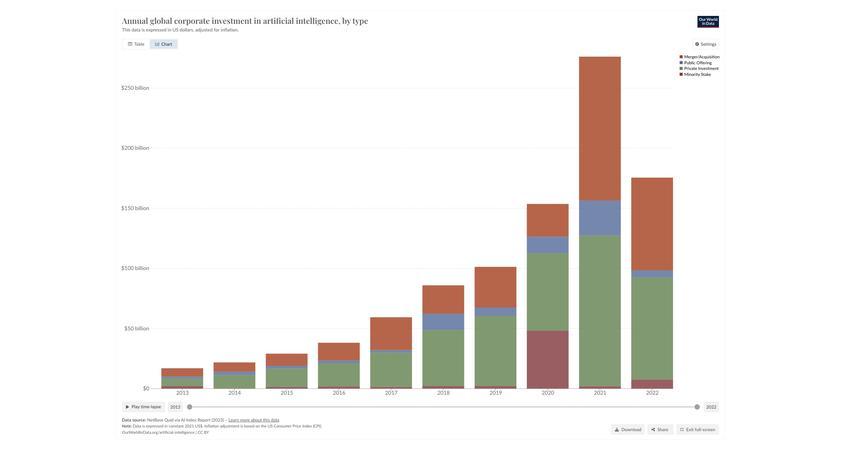 Task type: locate. For each thing, give the bounding box(es) containing it.
on down the about
[[255, 424, 260, 429]]

1 horizontal spatial this
[[437, 6, 447, 13]]

by inside the how ai gets built is currently decided by a small group of technologists. as this technology is transforming our lives, it should be in all of our interest to become informed and engaged.
[[307, 3, 314, 10]]

0 horizontal spatial data
[[122, 417, 131, 423]]

1 horizontal spatial index
[[302, 424, 312, 429]]

adjusted
[[195, 27, 213, 32]]

of right 1
[[514, 384, 519, 390]]

annual inside annual private investment in artificial intelligence
[[208, 328, 223, 334]]

1 vertical spatial ai
[[316, 76, 323, 84]]

index right price
[[302, 424, 312, 429]]

1 work from the left
[[448, 6, 461, 13]]

introduction link
[[208, 6, 237, 13]]

of right all
[[350, 12, 355, 19]]

0 horizontal spatial on
[[255, 424, 260, 429]]

to left its
[[236, 92, 242, 100]]

is down source: at the bottom left
[[142, 424, 145, 429]]

0 vertical spatial investment
[[212, 15, 252, 26]]

lapse
[[151, 404, 161, 410]]

annual private investment in artificial intelligence link
[[208, 265, 292, 339]]

&
[[319, 6, 323, 13]]

our
[[279, 12, 288, 19], [357, 12, 365, 19]]

0 vertical spatial index
[[186, 417, 197, 423]]

expressed down netbase
[[146, 424, 163, 429]]

ai up technology
[[222, 3, 228, 10]]

the right long
[[501, 84, 509, 92]]

training
[[338, 334, 353, 339]]

1 horizontal spatial a
[[493, 92, 496, 100]]

ai inside the how ai gets built is currently decided by a small group of technologists. as this technology is transforming our lives, it should be in all of our interest to become informed and engaged.
[[222, 3, 228, 10]]

1 vertical spatial for
[[394, 84, 402, 92]]

chart link
[[150, 39, 177, 49]]

artificial inside the artificial intelligence: performance on knowledge tests vs. training computation
[[297, 328, 314, 334]]

play image
[[126, 405, 129, 409]]

is right built
[[255, 3, 259, 10]]

0 vertical spatial data
[[122, 417, 131, 423]]

cite this work
[[427, 6, 461, 13]]

is up table
[[142, 27, 145, 32]]

by
[[307, 3, 314, 10], [342, 15, 351, 26]]

artificial inside artificial intelligence has advanced despite having few resources dedicated to its development – now investments have increased substantially
[[208, 76, 233, 84]]

0 horizontal spatial index
[[186, 417, 197, 423]]

to
[[388, 12, 394, 19], [435, 84, 440, 92], [236, 92, 242, 100]]

0 vertical spatial –
[[288, 92, 292, 100]]

to left see
[[435, 84, 440, 92]]

table
[[134, 41, 144, 47]]

for right expect
[[394, 84, 402, 92]]

insights
[[263, 6, 281, 13]]

in inside the how ai gets built is currently decided by a small group of technologists. as this technology is transforming our lives, it should be in all of our interest to become informed and engaged.
[[336, 12, 341, 19]]

1 vertical spatial expressed
[[146, 424, 163, 429]]

private
[[224, 328, 238, 334]]

by left type
[[342, 15, 351, 26]]

how
[[452, 84, 463, 92]]

data
[[122, 417, 131, 423], [133, 424, 141, 429]]

technologists.
[[358, 3, 394, 10]]

– left now
[[288, 92, 292, 100]]

to inside artificial intelligence has advanced despite having few resources dedicated to its development – now investments have increased substantially
[[236, 92, 242, 100]]

endnotes
[[389, 6, 411, 13]]

time-
[[141, 404, 151, 410]]

in inside ai timelines: what do experts in artificial intelligence expect for the future?
[[398, 76, 404, 84]]

2 vertical spatial artificial
[[268, 328, 284, 334]]

interest
[[367, 12, 387, 19]]

1 horizontal spatial this
[[404, 3, 413, 10]]

technology over the long run: zoom out to see how dramatically the world can change within a lifetime link
[[424, 71, 525, 129]]

expressed
[[146, 27, 166, 32], [146, 424, 163, 429]]

this right cite
[[437, 6, 447, 13]]

0 vertical spatial for
[[214, 27, 220, 32]]

in
[[336, 12, 341, 19], [254, 15, 261, 26], [168, 27, 171, 32], [398, 76, 404, 84], [263, 328, 267, 334], [164, 424, 168, 429]]

annual for private
[[208, 328, 223, 334]]

data up consumer
[[271, 417, 279, 423]]

1 vertical spatial artificial
[[297, 328, 314, 334]]

group
[[334, 3, 350, 10]]

1 vertical spatial data
[[271, 417, 279, 423]]

annual inside annual global corporate investment in artificial intelligence, by type this data is expressed in us dollars, adjusted for inflation.
[[122, 15, 148, 26]]

inflation.
[[221, 27, 239, 32]]

1 vertical spatial index
[[302, 424, 312, 429]]

charts link
[[358, 6, 373, 13]]

1 vertical spatial this
[[263, 417, 270, 423]]

46
[[520, 384, 526, 390]]

index up the 2021
[[186, 417, 197, 423]]

artificial left the tests
[[297, 328, 314, 334]]

the right over
[[471, 76, 479, 84]]

data up the note:
[[122, 417, 131, 423]]

work right cite
[[448, 6, 461, 13]]

ai up future? at top
[[316, 76, 323, 84]]

0 horizontal spatial us
[[172, 27, 178, 32]]

1 vertical spatial a
[[493, 92, 496, 100]]

1 vertical spatial us
[[268, 424, 273, 429]]

be
[[328, 12, 335, 19]]

the down the about
[[261, 424, 267, 429]]

0 vertical spatial this
[[404, 3, 413, 10]]

ai
[[222, 3, 228, 10], [316, 76, 323, 84], [181, 417, 185, 423]]

learn more about this data link
[[229, 417, 279, 423]]

1 horizontal spatial work
[[503, 6, 516, 13]]

ai right the via
[[181, 417, 185, 423]]

a left &
[[315, 3, 318, 10]]

1 horizontal spatial us
[[268, 424, 273, 429]]

technology over the long run: zoom out to see how dramatically the world can change within a lifetime
[[424, 76, 522, 100]]

– up adjustment
[[225, 417, 227, 423]]

this
[[437, 6, 447, 13], [492, 6, 502, 13], [122, 27, 130, 32]]

1 horizontal spatial ai
[[222, 3, 228, 10]]

by inside annual global corporate investment in artificial intelligence, by type this data is expressed in us dollars, adjusted for inflation.
[[342, 15, 351, 26]]

work right reuse
[[503, 6, 516, 13]]

0 vertical spatial us
[[172, 27, 178, 32]]

for inside ai timelines: what do experts in artificial intelligence expect for the future?
[[394, 84, 402, 92]]

chart 1 of 46
[[495, 384, 526, 390]]

on inside the artificial intelligence: performance on knowledge tests vs. training computation
[[368, 328, 373, 334]]

0 vertical spatial ai
[[222, 3, 228, 10]]

0 horizontal spatial by
[[307, 3, 314, 10]]

investment right private
[[239, 328, 262, 334]]

2 work from the left
[[503, 6, 516, 13]]

1 vertical spatial –
[[225, 417, 227, 423]]

0 horizontal spatial data
[[132, 27, 140, 32]]

this up table icon
[[122, 27, 130, 32]]

annual left private
[[208, 328, 223, 334]]

note: data is expressed in constant 2021 us$. inflation adjustment is based on the us consumer price index (cpi).
[[122, 424, 322, 429]]

arrow left long image
[[423, 384, 429, 390], [592, 384, 598, 390]]

1 expressed from the top
[[146, 27, 166, 32]]

1 horizontal spatial annual
[[208, 328, 223, 334]]

our right all
[[357, 12, 365, 19]]

chart
[[495, 384, 508, 390]]

resources
[[260, 84, 287, 92]]

become
[[395, 12, 416, 19]]

1 horizontal spatial our
[[357, 12, 365, 19]]

2 expressed from the top
[[146, 424, 163, 429]]

0 horizontal spatial work
[[448, 6, 461, 13]]

note:
[[122, 424, 132, 429]]

to right the "interest"
[[388, 12, 394, 19]]

1 horizontal spatial –
[[288, 92, 292, 100]]

us left consumer
[[268, 424, 273, 429]]

1 vertical spatial investment
[[239, 328, 262, 334]]

1 horizontal spatial data
[[271, 417, 279, 423]]

0 horizontal spatial this
[[263, 417, 270, 423]]

in inside annual private investment in artificial intelligence
[[263, 328, 267, 334]]

annual up 'table' link at top left
[[122, 15, 148, 26]]

annual
[[122, 15, 148, 26], [208, 328, 223, 334]]

1 vertical spatial data
[[133, 424, 141, 429]]

1 horizontal spatial for
[[394, 84, 402, 92]]

data inside annual global corporate investment in artificial intelligence, by type this data is expressed in us dollars, adjusted for inflation.
[[132, 27, 140, 32]]

us for investment
[[172, 27, 178, 32]]

the left out at the top
[[403, 84, 412, 92]]

has
[[268, 76, 277, 84]]

us
[[172, 27, 178, 32], [268, 424, 273, 429]]

this right the as
[[404, 3, 413, 10]]

a inside technology over the long run: zoom out to see how dramatically the world can change within a lifetime
[[493, 92, 496, 100]]

artificial inside ai timelines: what do experts in artificial intelligence expect for the future?
[[316, 84, 340, 92]]

0 horizontal spatial our
[[279, 12, 288, 19]]

lives,
[[290, 12, 303, 19]]

our left lives,
[[279, 12, 288, 19]]

inflation
[[204, 424, 219, 429]]

1 horizontal spatial artificial
[[297, 328, 314, 334]]

a right within
[[493, 92, 496, 100]]

0 vertical spatial on
[[368, 328, 373, 334]]

settings
[[701, 41, 716, 47]]

intelligence
[[234, 76, 266, 84], [341, 84, 373, 92], [208, 334, 231, 339], [175, 430, 195, 435]]

1 vertical spatial by
[[342, 15, 351, 26]]

long
[[481, 76, 493, 84]]

1 horizontal spatial on
[[368, 328, 373, 334]]

learn
[[229, 417, 239, 423]]

2 horizontal spatial to
[[435, 84, 440, 92]]

1 vertical spatial annual
[[208, 328, 223, 334]]

is down more on the bottom of the page
[[240, 424, 243, 429]]

cc
[[198, 430, 203, 435]]

it
[[304, 12, 308, 19]]

download button
[[611, 424, 645, 435]]

us inside annual global corporate investment in artificial intelligence, by type this data is expressed in us dollars, adjusted for inflation.
[[172, 27, 178, 32]]

–
[[288, 92, 292, 100], [225, 417, 227, 423]]

and
[[234, 21, 243, 29]]

this right the about
[[263, 417, 270, 423]]

us left dollars,
[[172, 27, 178, 32]]

intelligence,
[[296, 15, 340, 26]]

2 horizontal spatial ai
[[316, 76, 323, 84]]

to inside technology over the long run: zoom out to see how dramatically the world can change within a lifetime
[[435, 84, 440, 92]]

adjustment
[[220, 424, 239, 429]]

by for a
[[307, 3, 314, 10]]

of right "group"
[[351, 3, 356, 10]]

0 horizontal spatial a
[[315, 3, 318, 10]]

more
[[240, 417, 250, 423]]

0 vertical spatial by
[[307, 3, 314, 10]]

by up it
[[307, 3, 314, 10]]

on right performance
[[368, 328, 373, 334]]

us for expressed
[[268, 424, 273, 429]]

corporate
[[174, 15, 210, 26]]

ai inside ai timelines: what do experts in artificial intelligence expect for the future?
[[316, 76, 323, 84]]

0 horizontal spatial annual
[[122, 15, 148, 26]]

0 vertical spatial of
[[351, 3, 356, 10]]

0 vertical spatial artificial
[[208, 76, 233, 84]]

annual global corporate investment in artificial intelligence, by type link
[[122, 15, 368, 26]]

investment up inflation.
[[212, 15, 252, 26]]

0 horizontal spatial to
[[236, 92, 242, 100]]

0 vertical spatial a
[[315, 3, 318, 10]]

expressed down global
[[146, 27, 166, 32]]

1 horizontal spatial data
[[133, 424, 141, 429]]

data source: netbase quid via ai index report (2023) – learn more about this data
[[122, 417, 279, 423]]

2 vertical spatial of
[[514, 384, 519, 390]]

annual for global
[[122, 15, 148, 26]]

substantially
[[208, 108, 244, 116]]

data
[[132, 27, 140, 32], [271, 417, 279, 423]]

run:
[[494, 76, 506, 84]]

2 horizontal spatial this
[[492, 6, 502, 13]]

cite
[[427, 6, 436, 13]]

0 horizontal spatial arrow left long image
[[423, 384, 429, 390]]

is
[[255, 3, 259, 10], [239, 12, 243, 19], [142, 27, 145, 32], [142, 424, 145, 429], [240, 424, 243, 429]]

1 horizontal spatial by
[[342, 15, 351, 26]]

what
[[352, 76, 367, 84]]

1 horizontal spatial to
[[388, 12, 394, 19]]

download image
[[615, 428, 619, 432]]

this inside annual global corporate investment in artificial intelligence, by type this data is expressed in us dollars, adjusted for inflation.
[[122, 27, 130, 32]]

knowledge
[[297, 334, 319, 339]]

for right the adjusted at left top
[[214, 27, 220, 32]]

artificial down insights
[[263, 15, 294, 26]]

share button
[[647, 424, 673, 435]]

price
[[293, 424, 301, 429]]

artificial inside annual private investment in artificial intelligence
[[268, 328, 284, 334]]

artificial left knowledge
[[268, 328, 284, 334]]

0 horizontal spatial this
[[122, 27, 130, 32]]

the inside ai timelines: what do experts in artificial intelligence expect for the future?
[[403, 84, 412, 92]]

0 vertical spatial artificial
[[263, 15, 294, 26]]

table image
[[128, 42, 132, 46]]

1 our from the left
[[279, 12, 288, 19]]

ai timelines: what do experts in artificial intelligence expect for the future?
[[316, 76, 412, 100]]

artificial up dedicated
[[208, 76, 233, 84]]

data down source: at the bottom left
[[133, 424, 141, 429]]

artificial right now
[[316, 84, 340, 92]]

this right reuse
[[492, 6, 502, 13]]

0 horizontal spatial ai
[[181, 417, 185, 423]]

0 horizontal spatial for
[[214, 27, 220, 32]]

chart
[[161, 41, 172, 47]]

0 vertical spatial expressed
[[146, 27, 166, 32]]

development
[[251, 92, 287, 100]]

1 horizontal spatial arrow left long image
[[592, 384, 598, 390]]

0 vertical spatial annual
[[122, 15, 148, 26]]

data up 'table' link at top left
[[132, 27, 140, 32]]

0 vertical spatial data
[[132, 27, 140, 32]]

0 horizontal spatial artificial
[[208, 76, 233, 84]]

1 vertical spatial artificial
[[316, 84, 340, 92]]

index
[[186, 417, 197, 423], [302, 424, 312, 429]]



Task type: vqa. For each thing, say whether or not it's contained in the screenshot.
the topmost cookies
no



Task type: describe. For each thing, give the bounding box(es) containing it.
ourworldindata.org/artificial-intelligence link
[[122, 430, 195, 435]]

work for cite this work
[[448, 6, 461, 13]]

this inside the how ai gets built is currently decided by a small group of technologists. as this technology is transforming our lives, it should be in all of our interest to become informed and engaged.
[[404, 3, 413, 10]]

settings button
[[693, 39, 719, 49]]

charts
[[358, 6, 373, 13]]

2013
[[170, 404, 180, 410]]

(2023)
[[212, 417, 224, 423]]

within
[[474, 92, 492, 100]]

endnotes link
[[389, 6, 411, 13]]

key insights link
[[253, 6, 281, 13]]

about
[[251, 417, 262, 423]]

how ai gets built is currently decided by a small group of technologists. as this technology is transforming our lives, it should be in all of our interest to become informed and engaged.
[[208, 3, 416, 29]]

zoom
[[507, 76, 522, 84]]

quid
[[164, 417, 174, 423]]

vs.
[[331, 334, 337, 339]]

artificial for despite
[[208, 76, 233, 84]]

expressed inside annual global corporate investment in artificial intelligence, by type this data is expressed in us dollars, adjusted for inflation.
[[146, 27, 166, 32]]

by
[[204, 430, 209, 435]]

technology
[[424, 76, 456, 84]]

artificial intelligence: performance on knowledge tests vs. training computation
[[297, 328, 380, 339]]

a inside the how ai gets built is currently decided by a small group of technologists. as this technology is transforming our lives, it should be in all of our interest to become informed and engaged.
[[315, 3, 318, 10]]

gear image
[[695, 42, 699, 46]]

cc by link
[[198, 430, 209, 435]]

intelligence inside ai timelines: what do experts in artificial intelligence expect for the future?
[[341, 84, 373, 92]]

table link
[[123, 39, 150, 49]]

experts
[[376, 76, 397, 84]]

compress image
[[680, 428, 684, 432]]

world
[[424, 92, 440, 100]]

transforming
[[244, 12, 278, 19]]

global
[[150, 15, 172, 26]]

advanced
[[278, 76, 304, 84]]

future?
[[316, 92, 337, 100]]

technology
[[208, 12, 237, 19]]

0 horizontal spatial –
[[225, 417, 227, 423]]

2 vertical spatial ai
[[181, 417, 185, 423]]

constant
[[169, 424, 184, 429]]

reuse this work link
[[477, 6, 516, 13]]

investment inside annual global corporate investment in artificial intelligence, by type this data is expressed in us dollars, adjusted for inflation.
[[212, 15, 252, 26]]

chart column image
[[155, 42, 159, 46]]

exit full-screen
[[686, 427, 715, 432]]

is up and
[[239, 12, 243, 19]]

writing
[[324, 6, 342, 13]]

currently
[[260, 3, 284, 10]]

now
[[293, 92, 305, 100]]

source:
[[132, 417, 146, 423]]

cite this work link
[[427, 6, 461, 13]]

engaged.
[[245, 21, 268, 29]]

report
[[198, 417, 210, 423]]

exit full-screen button
[[676, 424, 719, 435]]

investment inside annual private investment in artificial intelligence
[[239, 328, 262, 334]]

full-
[[695, 427, 703, 432]]

share
[[657, 427, 668, 432]]

see
[[442, 84, 450, 92]]

annual private investment in artificial intelligence
[[208, 328, 284, 339]]

gets
[[229, 3, 240, 10]]

1 vertical spatial of
[[350, 12, 355, 19]]

key
[[253, 6, 262, 13]]

us$.
[[195, 424, 203, 429]]

1 vertical spatial on
[[255, 424, 260, 429]]

as
[[396, 3, 402, 10]]

1 arrow left long image from the left
[[423, 384, 429, 390]]

dramatically
[[465, 84, 499, 92]]

share nodes image
[[651, 428, 655, 432]]

netbase
[[147, 417, 163, 423]]

ai timelines: what do experts in artificial intelligence expect for the future? link
[[316, 71, 417, 129]]

over
[[458, 76, 469, 84]]

this for reuse
[[492, 6, 502, 13]]

reuse this work
[[477, 6, 516, 13]]

type
[[352, 15, 368, 26]]

to inside the how ai gets built is currently decided by a small group of technologists. as this technology is transforming our lives, it should be in all of our interest to become informed and engaged.
[[388, 12, 394, 19]]

change
[[453, 92, 472, 100]]

for inside annual global corporate investment in artificial intelligence, by type this data is expressed in us dollars, adjusted for inflation.
[[214, 27, 220, 32]]

research
[[297, 6, 318, 13]]

tests
[[320, 334, 330, 339]]

out
[[424, 84, 434, 92]]

2 arrow left long image from the left
[[592, 384, 598, 390]]

how ai gets built is currently decided by a small group of technologists. as this technology is transforming our lives, it should be in all of our interest to become informed and engaged. link
[[208, 0, 417, 42]]

intelligence inside annual private investment in artificial intelligence
[[208, 334, 231, 339]]

how
[[208, 3, 221, 10]]

is inside annual global corporate investment in artificial intelligence, by type this data is expressed in us dollars, adjusted for inflation.
[[142, 27, 145, 32]]

2022
[[706, 404, 716, 410]]

should
[[309, 12, 327, 19]]

increased
[[257, 100, 283, 108]]

play time-lapse button
[[122, 402, 165, 412]]

ourworldindata.org/artificial-
[[122, 430, 175, 435]]

lifetime
[[497, 92, 518, 100]]

consumer
[[274, 424, 292, 429]]

exit
[[686, 427, 694, 432]]

artificial inside annual global corporate investment in artificial intelligence, by type this data is expressed in us dollars, adjusted for inflation.
[[263, 15, 294, 26]]

by for type
[[342, 15, 351, 26]]

research & writing link
[[297, 6, 342, 13]]

artificial for knowledge
[[297, 328, 314, 334]]

play
[[132, 404, 140, 410]]

this for cite
[[437, 6, 447, 13]]

its
[[243, 92, 250, 100]]

intelligence:
[[315, 328, 340, 334]]

annual global corporate investment in artificial intelligence, by type this data is expressed in us dollars, adjusted for inflation.
[[122, 15, 368, 32]]

|
[[196, 430, 197, 435]]

2 our from the left
[[357, 12, 365, 19]]

– inside artificial intelligence has advanced despite having few resources dedicated to its development – now investments have increased substantially
[[288, 92, 292, 100]]

based
[[244, 424, 254, 429]]

work for reuse this work
[[503, 6, 516, 13]]

intelligence inside artificial intelligence has advanced despite having few resources dedicated to its development – now investments have increased substantially
[[234, 76, 266, 84]]

research & writing
[[297, 6, 342, 13]]

(cpi).
[[313, 424, 322, 429]]



